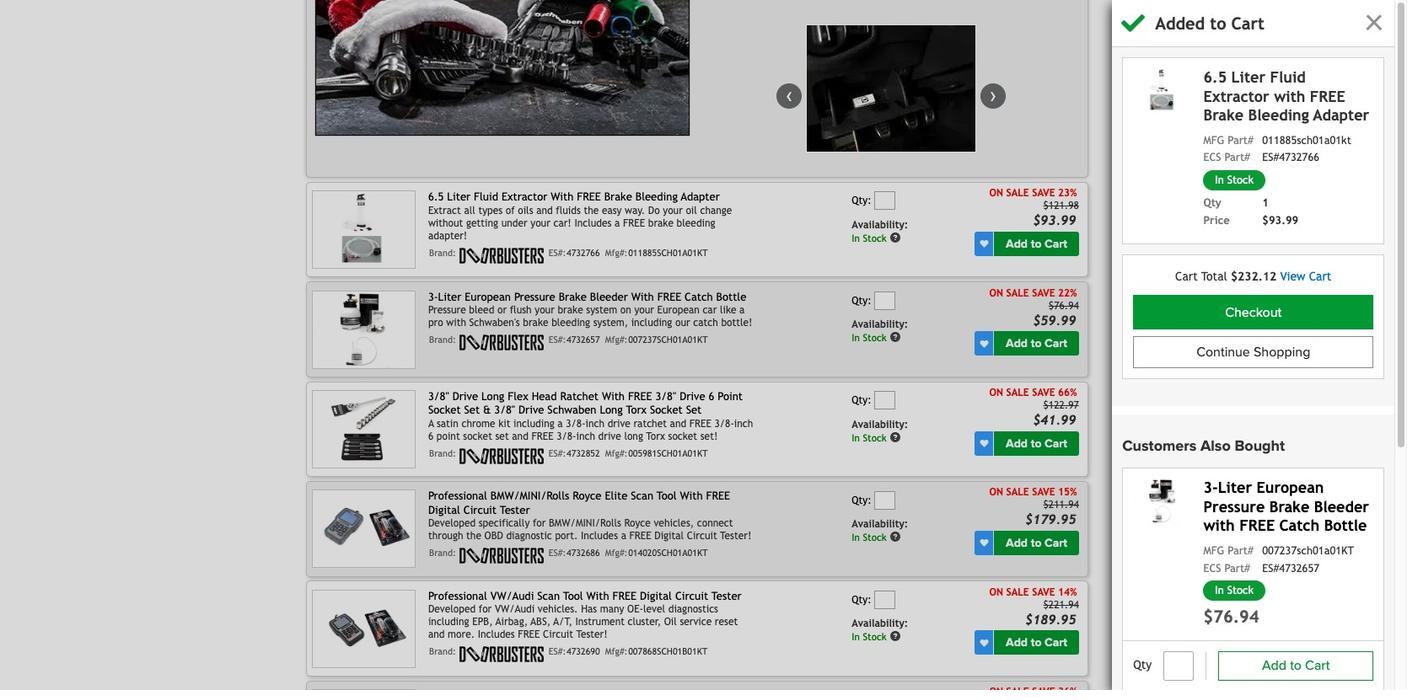 Task type: vqa. For each thing, say whether or not it's contained in the screenshot.


Task type: locate. For each thing, give the bounding box(es) containing it.
question sign image for $41.99
[[890, 431, 901, 443]]

professional inside professional bmw/mini/rolls royce elite scan tool with free digital circuit tester developed specifically for bmw/mini/rolls royce vehicles, connect through the obd diagnostic port. includes a free digital circuit tester!
[[428, 490, 487, 503]]

1 vertical spatial tester!
[[576, 629, 608, 641]]

to left us
[[1290, 658, 1302, 675]]

free inside the 6.5 liter fluid extractor with free brake bleeding adapter
[[1310, 87, 1345, 105]]

$93.99 down $121.98
[[1033, 213, 1076, 228]]

2 socket from the left
[[668, 431, 697, 442]]

2 sale from the top
[[1006, 287, 1029, 299]]

0 horizontal spatial bleeding
[[552, 317, 590, 329]]

set up chrome
[[464, 404, 480, 417]]

2 horizontal spatial pressure
[[1203, 498, 1265, 516]]

1 vertical spatial ecs
[[1203, 562, 1221, 575]]

1 professional from the top
[[428, 490, 487, 503]]

more.
[[448, 629, 475, 641]]

1 horizontal spatial socket
[[668, 431, 697, 442]]

3- inside "3-liter european pressure brake bleeder with free catch bottle pressure bleed or flush your brake system on your european car like a pro with schwaben's brake bleeding system, including our catch bottle!"
[[428, 291, 438, 303]]

011885sch01a01kt
[[628, 248, 708, 258]]

a down schwaben
[[558, 418, 563, 430]]

5 qty: from the top
[[852, 594, 871, 606]]

6.5 inside 6.5 liter fluid extractor with free brake bleeding adapter extract all types of oils and fluids the easy way. do your oil change without getting under your car! includes a free brake bleeding adapter!
[[428, 191, 444, 203]]

$76.94 inside on sale save 22% $76.94 $59.99
[[1049, 300, 1079, 312]]

bottle inside the 3-liter european pressure brake bleeder with free catch bottle
[[1324, 517, 1367, 535]]

on for $189.95
[[989, 587, 1003, 598]]

1 socket from the left
[[428, 404, 461, 417]]

1 availability: from the top
[[852, 219, 908, 231]]

0 horizontal spatial drive
[[452, 390, 478, 403]]

sale inside on sale save 15% $211.94 $179.95
[[1006, 487, 1029, 499]]

bleeding inside 6.5 liter fluid extractor with free brake bleeding adapter extract all types of oils and fluids the easy way. do your oil change without getting under your car! includes a free brake bleeding adapter!
[[677, 217, 715, 229]]

digital up level
[[640, 590, 672, 603]]

save up $211.94
[[1032, 487, 1055, 499]]

es#4732766 - 011885sch01a01kt - 6.5 liter fluid extractor with free brake bleeding adapter - extract all types of oils and fluids the easy way. do your oil change without getting under your car! includes a free brake bleeding adapter! - doorbusters - audi bmw volkswagen mercedes benz mini porsche image
[[312, 191, 416, 269]]

1 vertical spatial brake
[[558, 304, 583, 316]]

011885sch01a01kt
[[1262, 134, 1351, 146]]

0 horizontal spatial socket
[[428, 404, 461, 417]]

european for 3-liter european pressure brake bleeder with free catch bottle pressure bleed or flush your brake system on your european car like a pro with schwaben's brake bleeding system, including our catch bottle!
[[465, 291, 511, 303]]

1 vertical spatial qty
[[1133, 659, 1152, 672]]

including inside "3-liter european pressure brake bleeder with free catch bottle pressure bleed or flush your brake system on your european car like a pro with schwaben's brake bleeding system, including our catch bottle!"
[[631, 317, 672, 329]]

1 vertical spatial fluid
[[474, 191, 498, 203]]

doorbusters - corporate logo image
[[459, 248, 543, 264], [459, 335, 543, 351], [459, 448, 543, 464], [459, 548, 543, 564], [459, 647, 543, 663]]

sale inside on sale save 22% $76.94 $59.99
[[1006, 287, 1029, 299]]

european inside the 3-liter european pressure brake bleeder with free catch bottle
[[1257, 479, 1324, 497]]

3 add to wish list image from the top
[[980, 639, 988, 647]]

head
[[532, 390, 557, 403]]

1 vertical spatial bottle
[[1324, 517, 1367, 535]]

0 vertical spatial extractor
[[1203, 87, 1269, 105]]

1 horizontal spatial 3/8"
[[494, 404, 515, 417]]

es#: left 4732766
[[549, 248, 566, 258]]

socket up satin
[[428, 404, 461, 417]]

on sale save 66% $122.97 $41.99
[[989, 387, 1079, 427]]

3 brand: from the top
[[429, 448, 456, 458]]

stock
[[1227, 174, 1254, 186], [863, 232, 887, 244], [863, 332, 887, 344], [863, 432, 887, 444], [863, 532, 887, 543], [1227, 585, 1254, 597], [863, 631, 887, 643]]

getting
[[466, 217, 498, 229]]

in stock for es#4732766
[[1215, 174, 1254, 186]]

easy
[[602, 205, 622, 216]]

adapter up oil
[[681, 191, 720, 203]]

bleeder inside the 3-liter european pressure brake bleeder with free catch bottle
[[1314, 498, 1369, 516]]

part#
[[1228, 134, 1253, 146], [1224, 151, 1250, 164], [1228, 545, 1253, 557], [1224, 562, 1250, 575]]

fluid inside the 6.5 liter fluid extractor with free brake bleeding adapter
[[1270, 68, 1306, 86]]

4 save from the top
[[1032, 487, 1055, 499]]

the
[[584, 205, 599, 216], [466, 530, 481, 542]]

pressure down "also"
[[1203, 498, 1265, 516]]

2 mfg#: from the top
[[605, 335, 628, 345]]

for inside professional vw/audi scan tool with free digital circuit tester developed for vw/audi vehicles. has many oe-level diagnostics including epb, airbag, abs, a/t, instrument cluster, oil service reset and more. includes free circuit tester!
[[479, 604, 492, 616]]

socket
[[463, 431, 492, 442], [668, 431, 697, 442]]

1 availability: in stock from the top
[[852, 219, 908, 244]]

1 horizontal spatial adapter
[[1313, 106, 1369, 124]]

2 professional from the top
[[428, 590, 487, 603]]

sale for $41.99
[[1006, 387, 1029, 399]]

add for $179.95
[[1006, 536, 1028, 551]]

1 mfg part# from the top
[[1203, 134, 1253, 146]]

2 vertical spatial digital
[[640, 590, 672, 603]]

cart
[[1231, 13, 1264, 33], [1045, 237, 1067, 251], [1175, 270, 1198, 283], [1309, 270, 1331, 283], [1045, 337, 1067, 351], [1045, 436, 1067, 451], [1045, 536, 1067, 551], [1045, 636, 1067, 650], [1305, 658, 1330, 675]]

continue
[[1196, 344, 1250, 361]]

sale inside on sale save 66% $122.97 $41.99
[[1006, 387, 1029, 399]]

with up 011885sch01a01kt
[[1274, 87, 1305, 105]]

6.5 for 6.5 liter fluid extractor with free brake bleeding adapter
[[1203, 68, 1227, 86]]

2 ecs from the top
[[1203, 562, 1221, 575]]

$76.94 down 007237sch01a01kt ecs part#
[[1203, 607, 1259, 626]]

1 horizontal spatial bleeding
[[1248, 106, 1309, 124]]

$211.94
[[1043, 499, 1079, 511]]

2 set from the left
[[686, 404, 702, 417]]

0 vertical spatial add to wish list image
[[980, 240, 988, 248]]

3 qty: from the top
[[852, 395, 871, 407]]

es#4732657 - 007237sch01a01kt - 3-liter european pressure brake bleeder with free catch bottle - pressure bleed or flush your brake system on your european car like a pro with schwaben's brake bleeding system, including our catch bottle! - doorbusters - audi bmw volkswagen mercedes benz mini porsche image
[[312, 291, 416, 369]]

fluid inside 6.5 liter fluid extractor with free brake bleeding adapter extract all types of oils and fluids the easy way. do your oil change without getting under your car! includes a free brake bleeding adapter!
[[474, 191, 498, 203]]

developed inside professional bmw/mini/rolls royce elite scan tool with free digital circuit tester developed specifically for bmw/mini/rolls royce vehicles, connect through the obd diagnostic port. includes a free digital circuit tester!
[[428, 518, 476, 530]]

4 doorbusters - corporate logo image from the top
[[459, 548, 543, 564]]

european
[[465, 291, 511, 303], [657, 304, 700, 316], [1257, 479, 1324, 497]]

on left the 15%
[[989, 487, 1003, 499]]

add to wish list image for $93.99
[[980, 240, 988, 248]]

availability: in stock
[[852, 219, 908, 244], [852, 319, 908, 344], [852, 419, 908, 444], [852, 518, 908, 543], [852, 618, 908, 643]]

ecs inside 011885sch01a01kt ecs part#
[[1203, 151, 1221, 164]]

2 question sign image from the top
[[890, 331, 901, 343]]

0 vertical spatial bleeder
[[590, 291, 628, 303]]

scan right the elite
[[631, 490, 653, 503]]

0 horizontal spatial the
[[466, 530, 481, 542]]

0 horizontal spatial extractor
[[502, 191, 548, 203]]

None text field
[[874, 192, 896, 210], [874, 391, 896, 410], [874, 491, 896, 510], [874, 591, 896, 610], [874, 192, 896, 210], [874, 391, 896, 410], [874, 491, 896, 510], [874, 591, 896, 610]]

epb,
[[472, 616, 493, 628]]

0 vertical spatial vw/audi
[[491, 590, 534, 603]]

3 availability: in stock from the top
[[852, 419, 908, 444]]

qty
[[1203, 197, 1221, 209], [1133, 659, 1152, 672]]

set
[[464, 404, 480, 417], [686, 404, 702, 417]]

0 vertical spatial adapter
[[1313, 106, 1369, 124]]

fluid up 011885sch01a01kt
[[1270, 68, 1306, 86]]

1 es#: from the top
[[549, 248, 566, 258]]

developed up more.
[[428, 604, 476, 616]]

3 availability: from the top
[[852, 419, 908, 430]]

digital inside professional vw/audi scan tool with free digital circuit tester developed for vw/audi vehicles. has many oe-level diagnostics including epb, airbag, abs, a/t, instrument cluster, oil service reset and more. includes free circuit tester!
[[640, 590, 672, 603]]

1 add to wish list image from the top
[[980, 339, 988, 348]]

doorbusters - corporate logo image for $41.99
[[459, 448, 543, 464]]

extractor inside the 6.5 liter fluid extractor with free brake bleeding adapter
[[1203, 87, 1269, 105]]

1 qty: from the top
[[852, 195, 871, 207]]

$93.99 down 1
[[1262, 214, 1298, 227]]

including inside 3/8" drive long flex head ratchet with free 3/8" drive 6 point socket set & 3/8" drive schwaben long torx socket set a satin chrome kit including a 3/8-inch drive ratchet and free 3/8-inch 6 point socket set and free 3/8-inch drive long torx socket set!
[[513, 418, 555, 430]]

for up epb,
[[479, 604, 492, 616]]

3 sale from the top
[[1006, 387, 1029, 399]]

1 vertical spatial royce
[[624, 518, 651, 530]]

with inside 3/8" drive long flex head ratchet with free 3/8" drive 6 point socket set & 3/8" drive schwaben long torx socket set a satin chrome kit including a 3/8-inch drive ratchet and free 3/8-inch 6 point socket set and free 3/8-inch drive long torx socket set!
[[602, 390, 625, 403]]

5 brand: from the top
[[429, 647, 456, 657]]

add to wish list image
[[980, 240, 988, 248], [980, 439, 988, 448]]

doorbusters - corporate logo image for $59.99
[[459, 335, 543, 351]]

3/8" up kit
[[494, 404, 515, 417]]

brake inside the 3-liter european pressure brake bleeder with free catch bottle
[[1269, 498, 1309, 516]]

2 vertical spatial pressure
[[1203, 498, 1265, 516]]

airbag,
[[496, 616, 528, 628]]

6.5 up extract in the top left of the page
[[428, 191, 444, 203]]

0 vertical spatial scan
[[631, 490, 653, 503]]

0 horizontal spatial 6
[[428, 431, 434, 442]]

dialog
[[0, 0, 1407, 691]]

fluids
[[556, 205, 581, 216]]

brand: down the through
[[429, 548, 456, 558]]

5 on from the top
[[989, 587, 1003, 598]]

add for $59.99
[[1006, 337, 1028, 351]]

1 vertical spatial adapter
[[681, 191, 720, 203]]

dialog containing added to cart
[[0, 0, 1407, 691]]

1 question sign image from the top
[[890, 232, 901, 243]]

sale up $189.95
[[1006, 587, 1029, 598]]

the inside professional bmw/mini/rolls royce elite scan tool with free digital circuit tester developed specifically for bmw/mini/rolls royce vehicles, connect through the obd diagnostic port. includes a free digital circuit tester!
[[466, 530, 481, 542]]

save inside on sale save 66% $122.97 $41.99
[[1032, 387, 1055, 399]]

adapter inside the 6.5 liter fluid extractor with free brake bleeding adapter
[[1313, 106, 1369, 124]]

1 vertical spatial mfg
[[1203, 545, 1224, 557]]

bleeding up 011885sch01a01kt ecs part#
[[1248, 106, 1309, 124]]

None text field
[[874, 291, 896, 310]]

es#: for $41.99
[[549, 448, 566, 458]]

adapter for 6.5 liter fluid extractor with free brake bleeding adapter extract all types of oils and fluids the easy way. do your oil change without getting under your car! includes a free brake bleeding adapter!
[[681, 191, 720, 203]]

22%
[[1058, 287, 1077, 299]]

sale up $179.95
[[1006, 487, 1029, 499]]

availability: in stock for $93.99
[[852, 219, 908, 244]]

es#: down port.
[[549, 548, 566, 558]]

1 vertical spatial bleeding
[[552, 317, 590, 329]]

4 es#: from the top
[[549, 548, 566, 558]]

to for $189.95
[[1031, 636, 1042, 650]]

question sign image for $93.99
[[890, 232, 901, 243]]

including inside professional vw/audi scan tool with free digital circuit tester developed for vw/audi vehicles. has many oe-level diagnostics including epb, airbag, abs, a/t, instrument cluster, oil service reset and more. includes free circuit tester!
[[428, 616, 469, 628]]

diagnostics
[[668, 604, 718, 616]]

check image
[[1121, 12, 1145, 35]]

in for $93.99
[[852, 232, 860, 244]]

digital
[[428, 504, 460, 517], [655, 530, 684, 542], [640, 590, 672, 603]]

0 vertical spatial including
[[631, 317, 672, 329]]

sale left "23%"
[[1006, 187, 1029, 199]]

on left '14%'
[[989, 587, 1003, 598]]

add to cart down $179.95
[[1006, 536, 1067, 551]]

2 save from the top
[[1032, 287, 1055, 299]]

4 availability: in stock from the top
[[852, 518, 908, 543]]

3-liter european pressure brake bleeder with free catch bottle link for es#4732657 - 007237sch01a01kt - 3-liter european pressure brake bleeder with free catch bottle - pressure bleed or flush your brake system on your european car like a pro with schwaben's brake bleeding system, including our catch bottle! - doorbusters - audi bmw volkswagen mercedes benz mini porsche image
[[428, 291, 746, 303]]

tester up specifically
[[500, 504, 530, 517]]

add to cart button for $189.95
[[994, 631, 1079, 655]]

1 vertical spatial tester
[[712, 590, 742, 603]]

chrome
[[462, 418, 495, 430]]

0 vertical spatial pressure
[[514, 291, 555, 303]]

part# inside 011885sch01a01kt ecs part#
[[1224, 151, 1250, 164]]

brand: for $41.99
[[429, 448, 456, 458]]

1 horizontal spatial the
[[584, 205, 599, 216]]

add to cart for $189.95
[[1006, 636, 1067, 650]]

5 availability: in stock from the top
[[852, 618, 908, 643]]

2 developed from the top
[[428, 604, 476, 616]]

a inside 3/8" drive long flex head ratchet with free 3/8" drive 6 point socket set & 3/8" drive schwaben long torx socket set a satin chrome kit including a 3/8-inch drive ratchet and free 3/8-inch 6 point socket set and free 3/8-inch drive long torx socket set!
[[558, 418, 563, 430]]

0 vertical spatial european
[[465, 291, 511, 303]]

1 horizontal spatial brake
[[558, 304, 583, 316]]

circuit up diagnostics
[[675, 590, 708, 603]]

0 horizontal spatial $93.99
[[1033, 213, 1076, 228]]

add to cart for $59.99
[[1006, 337, 1067, 351]]

and
[[536, 205, 553, 216], [670, 418, 686, 430], [512, 431, 529, 442], [428, 629, 445, 641]]

4 availability: from the top
[[852, 518, 908, 530]]

liter down the added to cart
[[1231, 68, 1265, 86]]

0 vertical spatial $76.94
[[1049, 300, 1079, 312]]

connect
[[697, 518, 733, 530]]

for
[[533, 518, 546, 530], [479, 604, 492, 616]]

availability: in stock for $179.95
[[852, 518, 908, 543]]

availability: for $179.95
[[852, 518, 908, 530]]

save for $93.99
[[1032, 187, 1055, 199]]

doorbusters - corporate logo image down schwaben's
[[459, 335, 543, 351]]

catch inside the 3-liter european pressure brake bleeder with free catch bottle
[[1279, 517, 1320, 535]]

all
[[464, 205, 475, 216]]

extractor for 6.5 liter fluid extractor with free brake bleeding adapter
[[1203, 87, 1269, 105]]

add to cart for $179.95
[[1006, 536, 1067, 551]]

on inside on sale save 15% $211.94 $179.95
[[989, 487, 1003, 499]]

1 ecs from the top
[[1203, 151, 1221, 164]]

with
[[1274, 87, 1305, 105], [551, 191, 574, 203], [631, 291, 654, 303], [446, 317, 466, 329], [602, 390, 625, 403], [680, 490, 703, 503], [1203, 517, 1235, 535], [586, 590, 609, 603], [1327, 657, 1352, 669]]

to down $189.95
[[1031, 636, 1042, 650]]

tester! inside professional vw/audi scan tool with free digital circuit tester developed for vw/audi vehicles. has many oe-level diagnostics including epb, airbag, abs, a/t, instrument cluster, oil service reset and more. includes free circuit tester!
[[576, 629, 608, 641]]

add to cart button for $179.95
[[994, 531, 1079, 556]]

sale for $179.95
[[1006, 487, 1029, 499]]

1 in stock from the top
[[1215, 174, 1254, 186]]

0 vertical spatial add to wish list image
[[980, 339, 988, 348]]

0 horizontal spatial bottle
[[716, 291, 746, 303]]

socket up ratchet
[[650, 404, 683, 417]]

developed up the through
[[428, 518, 476, 530]]

tester! inside professional bmw/mini/rolls royce elite scan tool with free digital circuit tester developed specifically for bmw/mini/rolls royce vehicles, connect through the obd diagnostic port. includes a free digital circuit tester!
[[720, 530, 752, 542]]

4 question sign image from the top
[[890, 631, 901, 643]]

mfg#: for $41.99
[[605, 448, 628, 458]]

set!
[[700, 431, 718, 442]]

1 horizontal spatial bottle
[[1324, 517, 1367, 535]]

2 brand: from the top
[[429, 335, 456, 345]]

1 horizontal spatial 3-
[[1203, 479, 1218, 497]]

catch up car
[[685, 291, 713, 303]]

0 horizontal spatial tester
[[500, 504, 530, 517]]

0 vertical spatial bleeding
[[1248, 106, 1309, 124]]

stock for $179.95
[[863, 532, 887, 543]]

torx up ratchet
[[626, 404, 647, 417]]

in for $41.99
[[852, 432, 860, 444]]

15%
[[1058, 487, 1077, 499]]

tool up vehicles.
[[563, 590, 583, 603]]

on inside on sale save 66% $122.97 $41.99
[[989, 387, 1003, 399]]

including up "007237sch01a01kt"
[[631, 317, 672, 329]]

schwaben
[[547, 404, 596, 417]]

$76.94
[[1049, 300, 1079, 312], [1203, 607, 1259, 626]]

with inside 6.5 liter fluid extractor with free brake bleeding adapter extract all types of oils and fluids the easy way. do your oil change without getting under your car! includes a free brake bleeding adapter!
[[551, 191, 574, 203]]

free up es#: 4732686 mfg#: 014020sch01a01kt
[[629, 530, 651, 542]]

on left "66%"
[[989, 387, 1003, 399]]

adapter inside 6.5 liter fluid extractor with free brake bleeding adapter extract all types of oils and fluids the easy way. do your oil change without getting under your car! includes a free brake bleeding adapter!
[[681, 191, 720, 203]]

brake inside 6.5 liter fluid extractor with free brake bleeding adapter extract all types of oils and fluids the easy way. do your oil change without getting under your car! includes a free brake bleeding adapter!
[[604, 191, 632, 203]]

brand: for $179.95
[[429, 548, 456, 558]]

brake inside 6.5 liter fluid extractor with free brake bleeding adapter extract all types of oils and fluids the easy way. do your oil change without getting under your car! includes a free brake bleeding adapter!
[[648, 217, 674, 229]]

brand: down pro
[[429, 335, 456, 345]]

0 vertical spatial bleeding
[[677, 217, 715, 229]]

3-
[[428, 291, 438, 303], [1203, 479, 1218, 497]]

with up has
[[586, 590, 609, 603]]

add to cart button for $41.99
[[994, 431, 1079, 456]]

professional vw/audi scan tool with free digital circuit tester link
[[428, 590, 742, 603]]

1 save from the top
[[1032, 187, 1055, 199]]

4732690
[[567, 647, 600, 657]]

on inside on sale save 22% $76.94 $59.99
[[989, 287, 1003, 299]]

liter inside the 3-liter european pressure brake bleeder with free catch bottle
[[1218, 479, 1252, 497]]

6.5 for 6.5 liter fluid extractor with free brake bleeding adapter extract all types of oils and fluids the easy way. do your oil change without getting under your car! includes a free brake bleeding adapter!
[[428, 191, 444, 203]]

without
[[428, 217, 463, 229]]

free inside the 3-liter european pressure brake bleeder with free catch bottle
[[1239, 517, 1275, 535]]

1 vertical spatial for
[[479, 604, 492, 616]]

european down bought
[[1257, 479, 1324, 497]]

0 horizontal spatial 3-liter european pressure brake bleeder with free catch bottle link
[[428, 291, 746, 303]]

0 vertical spatial brake
[[648, 217, 674, 229]]

includes inside professional bmw/mini/rolls royce elite scan tool with free digital circuit tester developed specifically for bmw/mini/rolls royce vehicles, connect through the obd diagnostic port. includes a free digital circuit tester!
[[581, 530, 618, 542]]

1 developed from the top
[[428, 518, 476, 530]]

2 availability: from the top
[[852, 319, 908, 331]]

doorbusters - corporate logo image for $179.95
[[459, 548, 543, 564]]

2 mfg part# from the top
[[1203, 545, 1253, 557]]

‹
[[786, 84, 793, 106]]

2 add to wish list image from the top
[[980, 539, 988, 548]]

a inside professional bmw/mini/rolls royce elite scan tool with free digital circuit tester developed specifically for bmw/mini/rolls royce vehicles, connect through the obd diagnostic port. includes a free digital circuit tester!
[[621, 530, 626, 542]]

2 vertical spatial including
[[428, 616, 469, 628]]

drive up chrome
[[452, 390, 478, 403]]

availability: for $189.95
[[852, 618, 908, 630]]

question sign image
[[890, 232, 901, 243], [890, 331, 901, 343], [890, 431, 901, 443], [890, 631, 901, 643]]

on for $41.99
[[989, 387, 1003, 399]]

on for $93.99
[[989, 187, 1003, 199]]

0 vertical spatial mfg
[[1203, 134, 1224, 146]]

qty: for $189.95
[[852, 594, 871, 606]]

1 vertical spatial bleeding
[[635, 191, 678, 203]]

question sign image for $189.95
[[890, 631, 901, 643]]

bleeding for 6.5 liter fluid extractor with free brake bleeding adapter
[[1248, 106, 1309, 124]]

0 horizontal spatial tool
[[563, 590, 583, 603]]

1 horizontal spatial 3-liter european pressure brake bleeder with free catch bottle link
[[1203, 479, 1369, 535]]

pressure inside the 3-liter european pressure brake bleeder with free catch bottle
[[1203, 498, 1265, 516]]

0 horizontal spatial tester!
[[576, 629, 608, 641]]

includes down epb,
[[478, 629, 515, 641]]

tester inside professional bmw/mini/rolls royce elite scan tool with free digital circuit tester developed specifically for bmw/mini/rolls royce vehicles, connect through the obd diagnostic port. includes a free digital circuit tester!
[[500, 504, 530, 517]]

6.5 liter fluid extractor with free brake bleeding adapter link
[[428, 191, 720, 203]]

save left the 22%
[[1032, 287, 1055, 299]]

brake
[[648, 217, 674, 229], [558, 304, 583, 316], [523, 317, 548, 329]]

3 mfg#: from the top
[[605, 448, 628, 458]]

long
[[624, 431, 643, 442]]

1 horizontal spatial fluid
[[1270, 68, 1306, 86]]

mfg#: right the 4732686
[[605, 548, 628, 558]]

bleeding
[[1248, 106, 1309, 124], [635, 191, 678, 203]]

3 on from the top
[[989, 387, 1003, 399]]

developed inside professional vw/audi scan tool with free digital circuit tester developed for vw/audi vehicles. has many oe-level diagnostics including epb, airbag, abs, a/t, instrument cluster, oil service reset and more. includes free circuit tester!
[[428, 604, 476, 616]]

add down the on sale save 23% $121.98 $93.99
[[1006, 237, 1028, 251]]

bottle
[[716, 291, 746, 303], [1324, 517, 1367, 535]]

1 brand: from the top
[[429, 248, 456, 258]]

liter inside the 6.5 liter fluid extractor with free brake bleeding adapter
[[1231, 68, 1265, 86]]

bleeder up the system
[[590, 291, 628, 303]]

ecs left es#4732657
[[1203, 562, 1221, 575]]

save for $59.99
[[1032, 287, 1055, 299]]

save inside on sale save 22% $76.94 $59.99
[[1032, 287, 1055, 299]]

professional inside professional vw/audi scan tool with free digital circuit tester developed for vw/audi vehicles. has many oe-level diagnostics including epb, airbag, abs, a/t, instrument cluster, oil service reset and more. includes free circuit tester!
[[428, 590, 487, 603]]

save inside the on sale save 23% $121.98 $93.99
[[1032, 187, 1055, 199]]

1 vertical spatial tool
[[563, 590, 583, 603]]

on inside on sale save 14% $221.94 $189.95
[[989, 587, 1003, 598]]

1 horizontal spatial bleeder
[[1314, 498, 1369, 516]]

1 set from the left
[[464, 404, 480, 417]]

2 availability: in stock from the top
[[852, 319, 908, 344]]

in for $59.99
[[852, 332, 860, 344]]

brand: down more.
[[429, 647, 456, 657]]

2 vertical spatial includes
[[478, 629, 515, 641]]

inch
[[586, 418, 605, 430], [734, 418, 753, 430], [576, 431, 595, 442]]

0 horizontal spatial european
[[465, 291, 511, 303]]

add to wish list image for $59.99
[[980, 339, 988, 348]]

6 down a
[[428, 431, 434, 442]]

bleeder for 3-liter european pressure brake bleeder with free catch bottle
[[1314, 498, 1369, 516]]

es#4732766
[[1262, 151, 1319, 164]]

extractor for 6.5 liter fluid extractor with free brake bleeding adapter extract all types of oils and fluids the easy way. do your oil change without getting under your car! includes a free brake bleeding adapter!
[[502, 191, 548, 203]]

to for $179.95
[[1031, 536, 1042, 551]]

2 horizontal spatial brake
[[648, 217, 674, 229]]

1 horizontal spatial $76.94
[[1203, 607, 1259, 626]]

pressure up flush
[[514, 291, 555, 303]]

your
[[663, 205, 683, 216], [531, 217, 550, 229], [535, 304, 555, 316], [634, 304, 654, 316]]

add to wish list image
[[980, 339, 988, 348], [980, 539, 988, 548], [980, 639, 988, 647]]

2 add to wish list image from the top
[[980, 439, 988, 448]]

and inside 6.5 liter fluid extractor with free brake bleeding adapter extract all types of oils and fluids the easy way. do your oil change without getting under your car! includes a free brake bleeding adapter!
[[536, 205, 553, 216]]

6
[[709, 390, 714, 403], [428, 431, 434, 442]]

free up 011885sch01a01kt
[[1310, 87, 1345, 105]]

1 vertical spatial including
[[513, 418, 555, 430]]

2 in stock from the top
[[1215, 585, 1254, 597]]

3- for 3-liter european pressure brake bleeder with free catch bottle pressure bleed or flush your brake system on your european car like a pro with schwaben's brake bleeding system, including our catch bottle!
[[428, 291, 438, 303]]

with inside the 6.5 liter fluid extractor with free brake bleeding adapter
[[1274, 87, 1305, 105]]

007237sch01a01kt ecs part#
[[1203, 545, 1354, 575]]

bleeder
[[590, 291, 628, 303], [1314, 498, 1369, 516]]

4 qty: from the top
[[852, 495, 871, 506]]

3-liter european pressure brake bleeder with free catch bottle link up 007237sch01a01kt
[[1203, 479, 1369, 535]]

save inside on sale save 15% $211.94 $179.95
[[1032, 487, 1055, 499]]

1 add to wish list image from the top
[[980, 240, 988, 248]]

2 mfg from the top
[[1203, 545, 1224, 557]]

1 vertical spatial catch
[[1279, 517, 1320, 535]]

professional up the through
[[428, 490, 487, 503]]

professional
[[428, 490, 487, 503], [428, 590, 487, 603]]

1 vertical spatial add to wish list image
[[980, 439, 988, 448]]

for up diagnostic
[[533, 518, 546, 530]]

1 mfg from the top
[[1203, 134, 1224, 146]]

adapter up 011885sch01a01kt
[[1313, 106, 1369, 124]]

1 vertical spatial 3-
[[1203, 479, 1218, 497]]

liter
[[1231, 68, 1265, 86], [447, 191, 471, 203], [438, 291, 461, 303], [1218, 479, 1252, 497]]

doorbusters - corporate logo image down obd
[[459, 548, 543, 564]]

0 horizontal spatial bleeder
[[590, 291, 628, 303]]

0 horizontal spatial socket
[[463, 431, 492, 442]]

including
[[631, 317, 672, 329], [513, 418, 555, 430], [428, 616, 469, 628]]

0 vertical spatial 3-liter european pressure brake bleeder with free catch bottle link
[[428, 291, 746, 303]]

1 on from the top
[[989, 187, 1003, 199]]

tester! down connect
[[720, 530, 752, 542]]

sale inside on sale save 14% $221.94 $189.95
[[1006, 587, 1029, 598]]

bleeding for 6.5 liter fluid extractor with free brake bleeding adapter extract all types of oils and fluids the easy way. do your oil change without getting under your car! includes a free brake bleeding adapter!
[[635, 191, 678, 203]]

$93.99 inside the on sale save 23% $121.98 $93.99
[[1033, 213, 1076, 228]]

in stock
[[1215, 174, 1254, 186], [1215, 585, 1254, 597]]

specifically
[[479, 518, 530, 530]]

5 mfg#: from the top
[[605, 647, 628, 657]]

$221.94
[[1043, 599, 1079, 611]]

es#: for $189.95
[[549, 647, 566, 657]]

1 doorbusters - corporate logo image from the top
[[459, 248, 543, 264]]

a down easy
[[615, 217, 620, 229]]

2 doorbusters - corporate logo image from the top
[[459, 335, 543, 351]]

1 vertical spatial in stock
[[1215, 585, 1254, 597]]

3 question sign image from the top
[[890, 431, 901, 443]]

6.5 inside the 6.5 liter fluid extractor with free brake bleeding adapter
[[1203, 68, 1227, 86]]

6.5 right 6.5 liter fluid extractor with free brake bleeding adapter image
[[1203, 68, 1227, 86]]

0 vertical spatial long
[[481, 390, 504, 403]]

to
[[1210, 13, 1226, 33], [1031, 237, 1042, 251], [1031, 337, 1042, 351], [1031, 436, 1042, 451], [1031, 536, 1042, 551], [1031, 636, 1042, 650], [1290, 658, 1302, 675]]

sale inside the on sale save 23% $121.98 $93.99
[[1006, 187, 1029, 199]]

adapter
[[1313, 106, 1369, 124], [681, 191, 720, 203]]

1 vertical spatial the
[[466, 530, 481, 542]]

1 vertical spatial bleeder
[[1314, 498, 1369, 516]]

professional up epb,
[[428, 590, 487, 603]]

1 horizontal spatial for
[[533, 518, 546, 530]]

2 on from the top
[[989, 287, 1003, 299]]

add to wish list image for $189.95
[[980, 639, 988, 647]]

bleeding inside the 6.5 liter fluid extractor with free brake bleeding adapter
[[1248, 106, 1309, 124]]

1 vertical spatial $76.94
[[1203, 607, 1259, 626]]

3- inside the 3-liter european pressure brake bleeder with free catch bottle
[[1203, 479, 1218, 497]]

0 horizontal spatial fluid
[[474, 191, 498, 203]]

port.
[[555, 530, 578, 542]]

2 es#: from the top
[[549, 335, 566, 345]]

0 horizontal spatial 3-
[[428, 291, 438, 303]]

question sign image
[[890, 531, 901, 543]]

0 horizontal spatial catch
[[685, 291, 713, 303]]

catch
[[685, 291, 713, 303], [1279, 517, 1320, 535]]

014020sch01a01kt
[[628, 548, 708, 558]]

includes
[[575, 217, 612, 229], [581, 530, 618, 542], [478, 629, 515, 641]]

2 qty: from the top
[[852, 295, 871, 307]]

es#4732868 - 005989sch01a02kt - 12 pc metric combination wrench set with free 9 piece scraper, hook and pick set - this professional grade 8-19mm metric combination wrench set features long handles for extra leverage, plus it comes with a free 9 piece scraper, hook, and pick set. - doorbusters - audi bmw volkswagen mercedes benz mini porsche image
[[312, 690, 416, 691]]

tester! down instrument
[[576, 629, 608, 641]]

ecs
[[1203, 151, 1221, 164], [1203, 562, 1221, 575]]

1 horizontal spatial drive
[[519, 404, 544, 417]]

bottle up 007237sch01a01kt
[[1324, 517, 1367, 535]]

a/t,
[[553, 616, 572, 628]]

mfg#: down system,
[[605, 335, 628, 345]]

save inside on sale save 14% $221.94 $189.95
[[1032, 587, 1055, 598]]

bleeding inside 6.5 liter fluid extractor with free brake bleeding adapter extract all types of oils and fluids the easy way. do your oil change without getting under your car! includes a free brake bleeding adapter!
[[635, 191, 678, 203]]

liter inside 6.5 liter fluid extractor with free brake bleeding adapter extract all types of oils and fluids the easy way. do your oil change without getting under your car! includes a free brake bleeding adapter!
[[447, 191, 471, 203]]

inch down 3/8" drive long flex head ratchet with free 3/8" drive 6 point socket set & 3/8" drive schwaben long torx socket set link
[[586, 418, 605, 430]]

0 horizontal spatial for
[[479, 604, 492, 616]]

our
[[675, 317, 690, 329]]

None number field
[[1163, 651, 1193, 681]]

es#4732690 - 007868sch01b01kt - professional vw/audi scan tool with free digital circuit tester - developed for vw/audi vehicles. has many oe-level diagnostics including epb, airbag, abs, a/t, instrument cluster, oil service reset and more. includes free circuit tester! - doorbusters - audi volkswagen image
[[312, 590, 416, 668]]

add left chat
[[1262, 658, 1286, 675]]

qty: for $93.99
[[852, 195, 871, 207]]

0 horizontal spatial scan
[[537, 590, 560, 603]]

mfg#: right the 4732690
[[605, 647, 628, 657]]

mfg for 007237sch01a01kt ecs part#
[[1203, 545, 1224, 557]]

5 sale from the top
[[1006, 587, 1029, 598]]

part# down the 6.5 liter fluid extractor with free brake bleeding adapter
[[1228, 134, 1253, 146]]

3-liter european pressure brake bleeder with free catch bottle
[[1203, 479, 1369, 535]]

5 save from the top
[[1032, 587, 1055, 598]]

3 save from the top
[[1032, 387, 1055, 399]]

bmw/mini/rolls
[[491, 490, 569, 503], [549, 518, 621, 530]]

$41.99
[[1033, 412, 1076, 427]]

3 es#: from the top
[[549, 448, 566, 458]]

question sign image for $59.99
[[890, 331, 901, 343]]

$122.97
[[1043, 400, 1079, 411]]

drive down head
[[519, 404, 544, 417]]

mfg part# down the 3-liter european pressure brake bleeder with free catch bottle
[[1203, 545, 1253, 557]]

drive left point
[[680, 390, 705, 403]]

0 vertical spatial royce
[[573, 490, 602, 503]]

torx down ratchet
[[646, 431, 665, 442]]

bottle inside "3-liter european pressure brake bleeder with free catch bottle pressure bleed or flush your brake system on your european car like a pro with schwaben's brake bleeding system, including our catch bottle!"
[[716, 291, 746, 303]]

4 sale from the top
[[1006, 487, 1029, 499]]

0 vertical spatial catch
[[685, 291, 713, 303]]

a inside "3-liter european pressure brake bleeder with free catch bottle pressure bleed or flush your brake system on your european car like a pro with schwaben's brake bleeding system, including our catch bottle!"
[[740, 304, 745, 316]]

mfg part# up 1 price
[[1203, 134, 1253, 146]]

4 on from the top
[[989, 487, 1003, 499]]

with up "fluids"
[[551, 191, 574, 203]]

professional bmw/mini/rolls royce elite scan tool with free digital circuit tester developed specifically for bmw/mini/rolls royce vehicles, connect through the obd diagnostic port. includes a free digital circuit tester!
[[428, 490, 752, 542]]

liter for 6.5 liter fluid extractor with free brake bleeding adapter
[[1231, 68, 1265, 86]]

1 horizontal spatial tool
[[657, 490, 677, 503]]

extractor up 011885sch01a01kt ecs part#
[[1203, 87, 1269, 105]]

liter inside "3-liter european pressure brake bleeder with free catch bottle pressure bleed or flush your brake system on your european car like a pro with schwaben's brake bleeding system, including our catch bottle!"
[[438, 291, 461, 303]]

5 doorbusters - corporate logo image from the top
[[459, 647, 543, 663]]

0 vertical spatial professional
[[428, 490, 487, 503]]

1 horizontal spatial royce
[[624, 518, 651, 530]]

vehicles,
[[654, 518, 694, 530]]

mfg part#
[[1203, 134, 1253, 146], [1203, 545, 1253, 557]]

brand: for $189.95
[[429, 647, 456, 657]]

6.5 liter fluid extractor with free brake bleeding adapter image
[[1133, 68, 1193, 113]]

on inside the on sale save 23% $121.98 $93.99
[[989, 187, 1003, 199]]

stock for $93.99
[[863, 232, 887, 244]]

professional bmw/mini/rolls royce elite scan tool with free digital circuit tester link
[[428, 490, 730, 517]]

doorbusters - corporate logo image down under
[[459, 248, 543, 264]]

mfg#: right 4732766
[[605, 248, 628, 258]]

save for $41.99
[[1032, 387, 1055, 399]]

3- for 3-liter european pressure brake bleeder with free catch bottle
[[1203, 479, 1218, 497]]

ecs inside 007237sch01a01kt ecs part#
[[1203, 562, 1221, 575]]

1 sale from the top
[[1006, 187, 1029, 199]]

extractor inside 6.5 liter fluid extractor with free brake bleeding adapter extract all types of oils and fluids the easy way. do your oil change without getting under your car! includes a free brake bleeding adapter!
[[502, 191, 548, 203]]

3 doorbusters - corporate logo image from the top
[[459, 448, 543, 464]]

sale left the 22%
[[1006, 287, 1029, 299]]

drive up long
[[608, 418, 631, 430]]

extractor
[[1203, 87, 1269, 105], [502, 191, 548, 203]]

5 availability: from the top
[[852, 618, 908, 630]]

4 brand: from the top
[[429, 548, 456, 558]]

5 es#: from the top
[[549, 647, 566, 657]]

0 horizontal spatial adapter
[[681, 191, 720, 203]]

on sale save 23% $121.98 $93.99
[[989, 187, 1079, 228]]

3-liter european pressure brake bleeder with free catch bottle image
[[1133, 479, 1193, 524]]

scan inside professional vw/audi scan tool with free digital circuit tester developed for vw/audi vehicles. has many oe-level diagnostics including epb, airbag, abs, a/t, instrument cluster, oil service reset and more. includes free circuit tester!
[[537, 590, 560, 603]]

bleeding
[[677, 217, 715, 229], [552, 317, 590, 329]]

and left more.
[[428, 629, 445, 641]]

under
[[501, 217, 528, 229]]

0 vertical spatial 6.5
[[1203, 68, 1227, 86]]

bleeder inside "3-liter european pressure brake bleeder with free catch bottle pressure bleed or flush your brake system on your european car like a pro with schwaben's brake bleeding system, including our catch bottle!"
[[590, 291, 628, 303]]

brake down the do
[[648, 217, 674, 229]]

1 vertical spatial 6.5
[[428, 191, 444, 203]]

liter down "also"
[[1218, 479, 1252, 497]]

1 mfg#: from the top
[[605, 248, 628, 258]]

catch inside "3-liter european pressure brake bleeder with free catch bottle pressure bleed or flush your brake system on your european car like a pro with schwaben's brake bleeding system, including our catch bottle!"
[[685, 291, 713, 303]]

1 horizontal spatial bleeding
[[677, 217, 715, 229]]

4 mfg#: from the top
[[605, 548, 628, 558]]

0 vertical spatial tool
[[657, 490, 677, 503]]

free up 007237sch01a01kt ecs part#
[[1239, 517, 1275, 535]]

3/8" drive long flex head ratchet with free 3/8" drive 6 point socket set & 3/8" drive schwaben long torx socket set link
[[428, 390, 743, 417]]



Task type: describe. For each thing, give the bounding box(es) containing it.
0 vertical spatial bmw/mini/rolls
[[491, 490, 569, 503]]

obd
[[484, 530, 503, 542]]

tester inside professional vw/audi scan tool with free digital circuit tester developed for vw/audi vehicles. has many oe-level diagnostics including epb, airbag, abs, a/t, instrument cluster, oil service reset and more. includes free circuit tester!
[[712, 590, 742, 603]]

or
[[497, 304, 507, 316]]

your left oil
[[663, 205, 683, 216]]

liter for 6.5 liter fluid extractor with free brake bleeding adapter extract all types of oils and fluids the easy way. do your oil change without getting under your car! includes a free brake bleeding adapter!
[[447, 191, 471, 203]]

a inside 6.5 liter fluid extractor with free brake bleeding adapter extract all types of oils and fluids the easy way. do your oil change without getting under your car! includes a free brake bleeding adapter!
[[615, 217, 620, 229]]

add to cart left us
[[1262, 658, 1330, 675]]

flex
[[508, 390, 528, 403]]

brake inside "3-liter european pressure brake bleeder with free catch bottle pressure bleed or flush your brake system on your european car like a pro with schwaben's brake bleeding system, including our catch bottle!"
[[559, 291, 587, 303]]

professional for $189.95
[[428, 590, 487, 603]]

pressure for 3-liter european pressure brake bleeder with free catch bottle pressure bleed or flush your brake system on your european car like a pro with schwaben's brake bleeding system, including our catch bottle!
[[514, 291, 555, 303]]

&
[[483, 404, 491, 417]]

0 horizontal spatial 3/8"
[[428, 390, 449, 403]]

brake inside the 6.5 liter fluid extractor with free brake bleeding adapter
[[1203, 106, 1244, 124]]

0 vertical spatial qty
[[1203, 197, 1221, 209]]

1 vertical spatial torx
[[646, 431, 665, 442]]

a
[[428, 418, 434, 430]]

0 vertical spatial 6
[[709, 390, 714, 403]]

3/8- up the 4732852 at left bottom
[[557, 431, 576, 442]]

availability: for $41.99
[[852, 419, 908, 430]]

scan inside professional bmw/mini/rolls royce elite scan tool with free digital circuit tester developed specifically for bmw/mini/rolls royce vehicles, connect through the obd diagnostic port. includes a free digital circuit tester!
[[631, 490, 653, 503]]

sale for $189.95
[[1006, 587, 1029, 598]]

cart total $232.12 view cart
[[1175, 270, 1331, 283]]

qty: for $179.95
[[852, 495, 871, 506]]

add to cart for $41.99
[[1006, 436, 1067, 451]]

free up ratchet
[[628, 390, 652, 403]]

tool inside professional vw/audi scan tool with free digital circuit tester developed for vw/audi vehicles. has many oe-level diagnostics including epb, airbag, abs, a/t, instrument cluster, oil service reset and more. includes free circuit tester!
[[563, 590, 583, 603]]

to for $41.99
[[1031, 436, 1042, 451]]

kit
[[498, 418, 510, 430]]

005981sch01a01kt
[[628, 448, 708, 458]]

to right added
[[1210, 13, 1226, 33]]

abs,
[[531, 616, 551, 628]]

1 horizontal spatial $93.99
[[1262, 214, 1298, 227]]

point
[[718, 390, 743, 403]]

bleed
[[469, 304, 494, 316]]

with inside professional bmw/mini/rolls royce elite scan tool with free digital circuit tester developed specifically for bmw/mini/rolls royce vehicles, connect through the obd diagnostic port. includes a free digital circuit tester!
[[680, 490, 703, 503]]

do
[[648, 205, 660, 216]]

free up 'oe-'
[[613, 590, 637, 603]]

cart left us
[[1305, 658, 1330, 675]]

has
[[581, 604, 597, 616]]

for inside professional bmw/mini/rolls royce elite scan tool with free digital circuit tester developed specifically for bmw/mini/rolls royce vehicles, connect through the obd diagnostic port. includes a free digital circuit tester!
[[533, 518, 546, 530]]

2 horizontal spatial 3/8"
[[655, 390, 676, 403]]

circuit down a/t,
[[543, 629, 573, 641]]

of
[[506, 205, 515, 216]]

$121.98
[[1043, 200, 1079, 212]]

on for $59.99
[[989, 287, 1003, 299]]

liter for 3-liter european pressure brake bleeder with free catch bottle
[[1218, 479, 1252, 497]]

1 horizontal spatial european
[[657, 304, 700, 316]]

fluid for 6.5 liter fluid extractor with free brake bleeding adapter
[[1270, 68, 1306, 86]]

save for $189.95
[[1032, 587, 1055, 598]]

vehicles.
[[538, 604, 578, 616]]

on sale save 14% $221.94 $189.95
[[989, 587, 1079, 627]]

es#4732852 - 005981sch01a01kt - 3/8" drive long flex head ratchet with free 3/8" drive 6 point socket set & 3/8" drive schwaben long torx socket set - a satin chrome kit including a 3/8-inch drive ratchet and free 3/8-inch 6 point socket set and free 3/8-inch drive long torx socket set! - doorbusters - audi bmw volkswagen mercedes benz mini porsche image
[[312, 390, 416, 469]]

your down the "oils"
[[531, 217, 550, 229]]

checkout link
[[1133, 295, 1373, 330]]

$59.99
[[1033, 312, 1076, 328]]

sale for $93.99
[[1006, 187, 1029, 199]]

0 horizontal spatial qty
[[1133, 659, 1152, 672]]

1 vertical spatial vw/audi
[[495, 604, 535, 616]]

catch for 3-liter european pressure brake bleeder with free catch bottle pressure bleed or flush your brake system on your european car like a pro with schwaben's brake bleeding system, including our catch bottle!
[[685, 291, 713, 303]]

with left us
[[1327, 657, 1352, 669]]

adapter for 6.5 liter fluid extractor with free brake bleeding adapter
[[1313, 106, 1369, 124]]

sale for $59.99
[[1006, 287, 1029, 299]]

part# down the 3-liter european pressure brake bleeder with free catch bottle
[[1228, 545, 1253, 557]]

bottle for 3-liter european pressure brake bleeder with free catch bottle
[[1324, 517, 1367, 535]]

1
[[1262, 197, 1269, 209]]

cart right view
[[1309, 270, 1331, 283]]

customers
[[1122, 437, 1197, 456]]

customers also bought
[[1122, 437, 1285, 456]]

cart down $189.95
[[1045, 636, 1067, 650]]

007237sch01a01kt
[[628, 335, 708, 345]]

part# inside 007237sch01a01kt ecs part#
[[1224, 562, 1250, 575]]

1 horizontal spatial long
[[600, 404, 623, 417]]

0 horizontal spatial royce
[[573, 490, 602, 503]]

oil
[[686, 205, 697, 216]]

free down schwaben
[[532, 431, 554, 442]]

with right pro
[[446, 317, 466, 329]]

like
[[720, 304, 736, 316]]

includes inside professional vw/audi scan tool with free digital circuit tester developed for vw/audi vehicles. has many oe-level diagnostics including epb, airbag, abs, a/t, instrument cluster, oil service reset and more. includes free circuit tester!
[[478, 629, 515, 641]]

$232.12
[[1231, 270, 1277, 283]]

66%
[[1058, 387, 1077, 399]]

es#: 4732657 mfg#: 007237sch01a01kt
[[549, 335, 708, 345]]

service
[[680, 616, 712, 628]]

0 horizontal spatial pressure
[[428, 304, 466, 316]]

your right flush
[[535, 304, 555, 316]]

free down abs,
[[518, 629, 540, 641]]

chat with us link
[[1255, 648, 1381, 677]]

2 socket from the left
[[650, 404, 683, 417]]

3/8- up 'set!' at the bottom
[[715, 418, 734, 430]]

1 vertical spatial bmw/mini/rolls
[[549, 518, 621, 530]]

0 horizontal spatial long
[[481, 390, 504, 403]]

availability: in stock for $59.99
[[852, 319, 908, 344]]

bought
[[1234, 437, 1285, 456]]

schwaben's
[[469, 317, 520, 329]]

on sale save 22% $76.94 $59.99
[[989, 287, 1079, 328]]

catch for 3-liter european pressure brake bleeder with free catch bottle
[[1279, 517, 1320, 535]]

professional vw/audi scan tool with free digital circuit tester developed for vw/audi vehicles. has many oe-level diagnostics including epb, airbag, abs, a/t, instrument cluster, oil service reset and more. includes free circuit tester!
[[428, 590, 742, 641]]

save for $179.95
[[1032, 487, 1055, 499]]

circuit down connect
[[687, 530, 717, 542]]

free inside "3-liter european pressure brake bleeder with free catch bottle pressure bleed or flush your brake system on your european car like a pro with schwaben's brake bleeding system, including our catch bottle!"
[[657, 291, 681, 303]]

with inside the 3-liter european pressure brake bleeder with free catch bottle
[[1203, 517, 1235, 535]]

0 vertical spatial digital
[[428, 504, 460, 517]]

pressure for 3-liter european pressure brake bleeder with free catch bottle
[[1203, 498, 1265, 516]]

mfg part# for 011885sch01a01kt ecs part#
[[1203, 134, 1253, 146]]

mfg#: for $189.95
[[605, 647, 628, 657]]

to for $93.99
[[1031, 237, 1042, 251]]

view
[[1280, 270, 1305, 283]]

with up on
[[631, 291, 654, 303]]

european for 3-liter european pressure brake bleeder with free catch bottle
[[1257, 479, 1324, 497]]

cart down $121.98
[[1045, 237, 1067, 251]]

total
[[1201, 270, 1227, 283]]

3/8- down schwaben
[[566, 418, 586, 430]]

and inside professional vw/audi scan tool with free digital circuit tester developed for vw/audi vehicles. has many oe-level diagnostics including epb, airbag, abs, a/t, instrument cluster, oil service reset and more. includes free circuit tester!
[[428, 629, 445, 641]]

$189.95
[[1025, 612, 1076, 627]]

way.
[[625, 205, 645, 216]]

catch
[[693, 317, 718, 329]]

types
[[478, 205, 503, 216]]

1 socket from the left
[[463, 431, 492, 442]]

0 vertical spatial torx
[[626, 404, 647, 417]]

circuit up specifically
[[464, 504, 497, 517]]

pro
[[428, 317, 443, 329]]

in for $179.95
[[852, 532, 860, 543]]

tool inside professional bmw/mini/rolls royce elite scan tool with free digital circuit tester developed specifically for bmw/mini/rolls royce vehicles, connect through the obd diagnostic port. includes a free digital circuit tester!
[[657, 490, 677, 503]]

4732686
[[567, 548, 600, 558]]

on
[[620, 304, 631, 316]]

0 vertical spatial drive
[[608, 418, 631, 430]]

elite
[[605, 490, 628, 503]]

on sale save 15% $211.94 $179.95
[[989, 487, 1079, 527]]

3-liter european pressure brake bleeder with free catch bottle link for 3-liter european pressure brake bleeder with free catch bottle "image"
[[1203, 479, 1369, 535]]

ratchet
[[634, 418, 667, 430]]

cart down $179.95
[[1045, 536, 1067, 551]]

2 horizontal spatial drive
[[680, 390, 705, 403]]

shopping
[[1254, 344, 1310, 361]]

added
[[1155, 13, 1205, 33]]

availability: in stock for $41.99
[[852, 419, 908, 444]]

es#: for $93.99
[[549, 248, 566, 258]]

in for $189.95
[[852, 631, 860, 643]]

es#: for $179.95
[[549, 548, 566, 558]]

add for $189.95
[[1006, 636, 1028, 650]]

doorbusters - corporate logo image for $93.99
[[459, 248, 543, 264]]

oe-
[[627, 604, 643, 616]]

flush
[[510, 304, 532, 316]]

the inside 6.5 liter fluid extractor with free brake bleeding adapter extract all types of oils and fluids the easy way. do your oil change without getting under your car! includes a free brake bleeding adapter!
[[584, 205, 599, 216]]

es#: 4732766 mfg#: 011885sch01a01kt
[[549, 248, 708, 258]]

›
[[990, 84, 997, 106]]

chat with us
[[1299, 657, 1367, 669]]

0 horizontal spatial brake
[[523, 317, 548, 329]]

instrument
[[575, 616, 625, 628]]

1 price
[[1203, 197, 1269, 227]]

› link
[[981, 84, 1006, 109]]

mfg#: for $59.99
[[605, 335, 628, 345]]

in stock for es#4732657
[[1215, 585, 1254, 597]]

es#4732686 - 014020sch01a01kt - professional bmw/mini/rolls royce elite scan tool with free digital circuit tester - developed specifically for bmw/mini/rolls royce vehicles, connect through the obd diagnostic port. includes a free digital circuit tester! - doorbusters - bmw mini image
[[312, 490, 416, 569]]

free up "fluids"
[[577, 191, 601, 203]]

with inside professional vw/audi scan tool with free digital circuit tester developed for vw/audi vehicles. has many oe-level diagnostics including epb, airbag, abs, a/t, instrument cluster, oil service reset and more. includes free circuit tester!
[[586, 590, 609, 603]]

point
[[437, 431, 460, 442]]

chat
[[1299, 657, 1324, 669]]

stock for $41.99
[[863, 432, 887, 444]]

checkout
[[1225, 304, 1282, 321]]

oils
[[518, 205, 533, 216]]

qty: for $59.99
[[852, 295, 871, 307]]

set
[[495, 431, 509, 442]]

includes inside 6.5 liter fluid extractor with free brake bleeding adapter extract all types of oils and fluids the easy way. do your oil change without getting under your car! includes a free brake bleeding adapter!
[[575, 217, 612, 229]]

4732657
[[567, 335, 600, 345]]

system,
[[593, 317, 628, 329]]

many
[[600, 604, 624, 616]]

4732852
[[567, 448, 600, 458]]

doorbusters - corporate logo image for $189.95
[[459, 647, 543, 663]]

cart left total
[[1175, 270, 1198, 283]]

inch up the 4732852 at left bottom
[[576, 431, 595, 442]]

availability: for $93.99
[[852, 219, 908, 231]]

cart down $41.99
[[1045, 436, 1067, 451]]

add to cart button for $59.99
[[994, 331, 1079, 356]]

1 vertical spatial digital
[[655, 530, 684, 542]]

bottle!
[[721, 317, 753, 329]]

6.5 liter fluid extractor with free brake bleeding adapter
[[1203, 68, 1369, 124]]

es#: for $59.99
[[549, 335, 566, 345]]

price
[[1203, 214, 1230, 227]]

and right ratchet
[[670, 418, 686, 430]]

007868sch01b01kt
[[628, 647, 708, 657]]

$179.95
[[1025, 512, 1076, 527]]

brand: for $59.99
[[429, 335, 456, 345]]

ecs for 007237sch01a01kt ecs part#
[[1203, 562, 1221, 575]]

free up 'set!' at the bottom
[[689, 418, 712, 430]]

es#: 4732690 mfg#: 007868sch01b01kt
[[549, 647, 708, 657]]

mfg part# for 007237sch01a01kt ecs part#
[[1203, 545, 1253, 557]]

oil
[[664, 616, 677, 628]]

on for $179.95
[[989, 487, 1003, 499]]

also
[[1200, 437, 1231, 456]]

fluid for 6.5 liter fluid extractor with free brake bleeding adapter extract all types of oils and fluids the easy way. do your oil change without getting under your car! includes a free brake bleeding adapter!
[[474, 191, 498, 203]]

add to wish list image for $179.95
[[980, 539, 988, 548]]

free down way.
[[623, 217, 645, 229]]

your right on
[[634, 304, 654, 316]]

professional for $179.95
[[428, 490, 487, 503]]

stock for $59.99
[[863, 332, 887, 344]]

cart right added
[[1231, 13, 1264, 33]]

brand: for $93.99
[[429, 248, 456, 258]]

add to cart for $93.99
[[1006, 237, 1067, 251]]

es#: 4732686 mfg#: 014020sch01a01kt
[[549, 548, 708, 558]]

1 vertical spatial drive
[[598, 431, 621, 442]]

continue shopping
[[1196, 344, 1310, 361]]

ecs for 011885sch01a01kt ecs part#
[[1203, 151, 1221, 164]]

bleeder for 3-liter european pressure brake bleeder with free catch bottle pressure bleed or flush your brake system on your european car like a pro with schwaben's brake bleeding system, including our catch bottle!
[[590, 291, 628, 303]]

free up connect
[[706, 490, 730, 503]]

6.5 liter fluid extractor with free brake bleeding adapter extract all types of oils and fluids the easy way. do your oil change without getting under your car! includes a free brake bleeding adapter!
[[428, 191, 732, 242]]

bleeding inside "3-liter european pressure brake bleeder with free catch bottle pressure bleed or flush your brake system on your european car like a pro with schwaben's brake bleeding system, including our catch bottle!"
[[552, 317, 590, 329]]

and right set
[[512, 431, 529, 442]]

to for $59.99
[[1031, 337, 1042, 351]]

cart down $59.99
[[1045, 337, 1067, 351]]

add to cart button for $93.99
[[994, 232, 1079, 256]]

mfg#: for $179.95
[[605, 548, 628, 558]]

inch down point
[[734, 418, 753, 430]]

availability: in stock for $189.95
[[852, 618, 908, 643]]

mfg for 011885sch01a01kt ecs part#
[[1203, 134, 1224, 146]]



